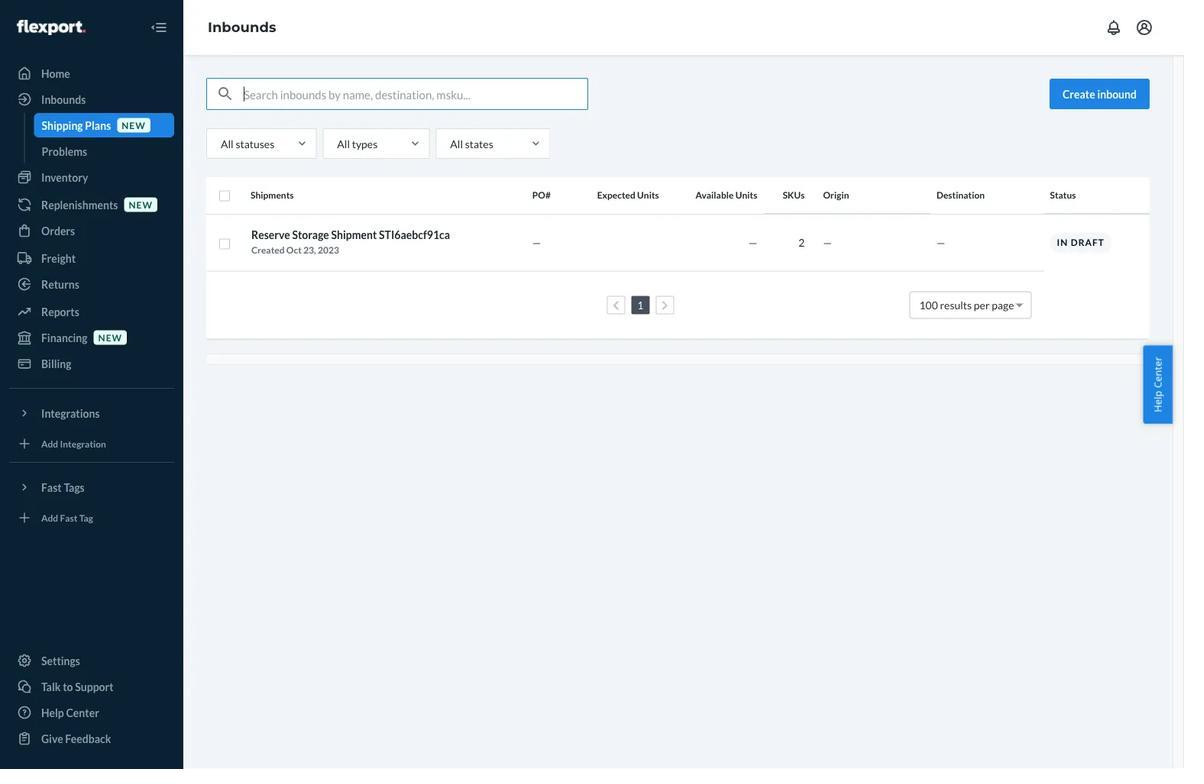 Task type: locate. For each thing, give the bounding box(es) containing it.
1 vertical spatial inbounds link
[[9, 87, 174, 112]]

1 vertical spatial new
[[129, 199, 153, 210]]

— down po# on the left
[[533, 236, 541, 249]]

status
[[1051, 190, 1077, 201]]

new for shipping plans
[[122, 120, 146, 131]]

1 — from the left
[[533, 236, 541, 249]]

create
[[1063, 88, 1096, 101]]

reports link
[[9, 300, 174, 324]]

1 vertical spatial help center
[[41, 707, 99, 720]]

1 add from the top
[[41, 438, 58, 449]]

new up orders "link"
[[129, 199, 153, 210]]

— right 2
[[824, 236, 832, 249]]

returns
[[41, 278, 79, 291]]

— down destination
[[937, 236, 946, 249]]

create inbound button
[[1050, 79, 1150, 109]]

—
[[533, 236, 541, 249], [749, 236, 758, 249], [824, 236, 832, 249], [937, 236, 946, 249]]

fast
[[41, 481, 62, 494], [60, 512, 78, 524]]

3 all from the left
[[450, 137, 463, 150]]

help
[[1151, 391, 1165, 413], [41, 707, 64, 720]]

help center
[[1151, 357, 1165, 413], [41, 707, 99, 720]]

1 horizontal spatial units
[[736, 190, 758, 201]]

0 horizontal spatial center
[[66, 707, 99, 720]]

new for financing
[[98, 332, 122, 343]]

1 units from the left
[[638, 190, 660, 201]]

0 vertical spatial inbounds link
[[208, 19, 276, 36]]

new down the 'reports' link
[[98, 332, 122, 343]]

inbounds
[[208, 19, 276, 36], [41, 93, 86, 106]]

2 add from the top
[[41, 512, 58, 524]]

2 — from the left
[[749, 236, 758, 249]]

units for expected units
[[638, 190, 660, 201]]

1 vertical spatial add
[[41, 512, 58, 524]]

replenishments
[[41, 198, 118, 211]]

states
[[465, 137, 494, 150]]

destination
[[937, 190, 985, 201]]

2 all from the left
[[337, 137, 350, 150]]

0 vertical spatial fast
[[41, 481, 62, 494]]

1 vertical spatial square image
[[219, 238, 231, 250]]

inventory link
[[9, 165, 174, 190]]

tags
[[64, 481, 85, 494]]

integrations button
[[9, 401, 174, 426]]

0 horizontal spatial help center
[[41, 707, 99, 720]]

open account menu image
[[1136, 18, 1154, 37]]

2 units from the left
[[736, 190, 758, 201]]

shipping
[[42, 119, 83, 132]]

oct
[[287, 245, 302, 256]]

inbounds link
[[208, 19, 276, 36], [9, 87, 174, 112]]

1 all from the left
[[221, 137, 234, 150]]

1 vertical spatial help
[[41, 707, 64, 720]]

4 — from the left
[[937, 236, 946, 249]]

0 horizontal spatial units
[[638, 190, 660, 201]]

all for all statuses
[[221, 137, 234, 150]]

add down fast tags
[[41, 512, 58, 524]]

give feedback
[[41, 733, 111, 746]]

add for add fast tag
[[41, 512, 58, 524]]

2
[[799, 236, 805, 249]]

give feedback button
[[9, 727, 174, 751]]

expected
[[597, 190, 636, 201]]

add
[[41, 438, 58, 449], [41, 512, 58, 524]]

1 horizontal spatial center
[[1151, 357, 1165, 388]]

1 vertical spatial inbounds
[[41, 93, 86, 106]]

units for available units
[[736, 190, 758, 201]]

shipment
[[331, 229, 377, 242]]

square image left created
[[219, 238, 231, 250]]

1 horizontal spatial all
[[337, 137, 350, 150]]

2 vertical spatial new
[[98, 332, 122, 343]]

square image left shipments
[[219, 190, 231, 202]]

fast tags
[[41, 481, 85, 494]]

add left integration
[[41, 438, 58, 449]]

center
[[1151, 357, 1165, 388], [66, 707, 99, 720]]

0 vertical spatial add
[[41, 438, 58, 449]]

0 horizontal spatial inbounds link
[[9, 87, 174, 112]]

shipments
[[251, 190, 294, 201]]

1 vertical spatial center
[[66, 707, 99, 720]]

0 vertical spatial help
[[1151, 391, 1165, 413]]

orders
[[41, 224, 75, 237]]

all states
[[450, 137, 494, 150]]

to
[[63, 681, 73, 694]]

2 square image from the top
[[219, 238, 231, 250]]

fast left "tag"
[[60, 512, 78, 524]]

sti6aebcf91ca
[[379, 229, 450, 242]]

units right expected on the top right of page
[[638, 190, 660, 201]]

tag
[[79, 512, 93, 524]]

23,
[[304, 245, 316, 256]]

orders link
[[9, 219, 174, 243]]

all left types
[[337, 137, 350, 150]]

created
[[251, 245, 285, 256]]

1 horizontal spatial help center
[[1151, 357, 1165, 413]]

new
[[122, 120, 146, 131], [129, 199, 153, 210], [98, 332, 122, 343]]

0 horizontal spatial all
[[221, 137, 234, 150]]

1
[[638, 299, 644, 312]]

chevron left image
[[613, 300, 620, 311]]

all
[[221, 137, 234, 150], [337, 137, 350, 150], [450, 137, 463, 150]]

square image
[[219, 190, 231, 202], [219, 238, 231, 250]]

units right available
[[736, 190, 758, 201]]

settings
[[41, 655, 80, 668]]

talk
[[41, 681, 61, 694]]

all left the states
[[450, 137, 463, 150]]

0 vertical spatial inbounds
[[208, 19, 276, 36]]

reports
[[41, 305, 79, 318]]

0 horizontal spatial help
[[41, 707, 64, 720]]

new right the plans
[[122, 120, 146, 131]]

center inside help center button
[[1151, 357, 1165, 388]]

1 horizontal spatial help
[[1151, 391, 1165, 413]]

flexport logo image
[[17, 20, 85, 35]]

close navigation image
[[150, 18, 168, 37]]

all left statuses
[[221, 137, 234, 150]]

1 square image from the top
[[219, 190, 231, 202]]

0 vertical spatial help center
[[1151, 357, 1165, 413]]

0 vertical spatial square image
[[219, 190, 231, 202]]

1 vertical spatial fast
[[60, 512, 78, 524]]

units
[[638, 190, 660, 201], [736, 190, 758, 201]]

skus
[[783, 190, 805, 201]]

available units
[[696, 190, 758, 201]]

— left 2
[[749, 236, 758, 249]]

2023
[[318, 245, 339, 256]]

plans
[[85, 119, 111, 132]]

0 vertical spatial center
[[1151, 357, 1165, 388]]

fast left tags
[[41, 481, 62, 494]]

2 horizontal spatial all
[[450, 137, 463, 150]]

100
[[920, 299, 938, 312]]

0 vertical spatial new
[[122, 120, 146, 131]]

all for all types
[[337, 137, 350, 150]]



Task type: vqa. For each thing, say whether or not it's contained in the screenshot.
per
yes



Task type: describe. For each thing, give the bounding box(es) containing it.
all for all states
[[450, 137, 463, 150]]

types
[[352, 137, 378, 150]]

open notifications image
[[1105, 18, 1124, 37]]

100 results per page
[[920, 299, 1015, 312]]

0 horizontal spatial inbounds
[[41, 93, 86, 106]]

returns link
[[9, 272, 174, 297]]

chevron right image
[[662, 300, 669, 311]]

inventory
[[41, 171, 88, 184]]

all types
[[337, 137, 378, 150]]

billing
[[41, 357, 71, 370]]

talk to support button
[[9, 675, 174, 699]]

freight link
[[9, 246, 174, 271]]

all statuses
[[221, 137, 275, 150]]

reserve storage shipment sti6aebcf91ca created oct 23, 2023
[[251, 229, 450, 256]]

add for add integration
[[41, 438, 58, 449]]

help inside button
[[1151, 391, 1165, 413]]

draft
[[1071, 237, 1105, 248]]

fast inside dropdown button
[[41, 481, 62, 494]]

expected units
[[597, 190, 660, 201]]

shipping plans
[[42, 119, 111, 132]]

fast tags button
[[9, 475, 174, 500]]

inbound
[[1098, 88, 1137, 101]]

1 horizontal spatial inbounds
[[208, 19, 276, 36]]

integrations
[[41, 407, 100, 420]]

3 — from the left
[[824, 236, 832, 249]]

help center link
[[9, 701, 174, 725]]

financing
[[41, 331, 88, 344]]

results
[[941, 299, 972, 312]]

square image for po#
[[219, 190, 231, 202]]

billing link
[[9, 352, 174, 376]]

create inbound
[[1063, 88, 1137, 101]]

1 link
[[635, 299, 647, 312]]

center inside help center link
[[66, 707, 99, 720]]

problems link
[[34, 139, 174, 164]]

home
[[41, 67, 70, 80]]

storage
[[292, 229, 329, 242]]

page
[[992, 299, 1015, 312]]

talk to support
[[41, 681, 114, 694]]

1 horizontal spatial inbounds link
[[208, 19, 276, 36]]

per
[[974, 299, 990, 312]]

in
[[1058, 237, 1069, 248]]

origin
[[824, 190, 850, 201]]

add integration link
[[9, 432, 174, 456]]

po#
[[533, 190, 551, 201]]

new for replenishments
[[129, 199, 153, 210]]

add fast tag link
[[9, 506, 174, 530]]

reserve
[[251, 229, 290, 242]]

available
[[696, 190, 734, 201]]

100 results per page option
[[920, 299, 1015, 312]]

Search inbounds by name, destination, msku... text field
[[244, 79, 588, 109]]

settings link
[[9, 649, 174, 673]]

add fast tag
[[41, 512, 93, 524]]

help center button
[[1144, 346, 1173, 424]]

feedback
[[65, 733, 111, 746]]

square image for —
[[219, 238, 231, 250]]

add integration
[[41, 438, 106, 449]]

statuses
[[236, 137, 275, 150]]

support
[[75, 681, 114, 694]]

problems
[[42, 145, 87, 158]]

home link
[[9, 61, 174, 86]]

integration
[[60, 438, 106, 449]]

help center inside button
[[1151, 357, 1165, 413]]

give
[[41, 733, 63, 746]]

in draft
[[1058, 237, 1105, 248]]

freight
[[41, 252, 76, 265]]



